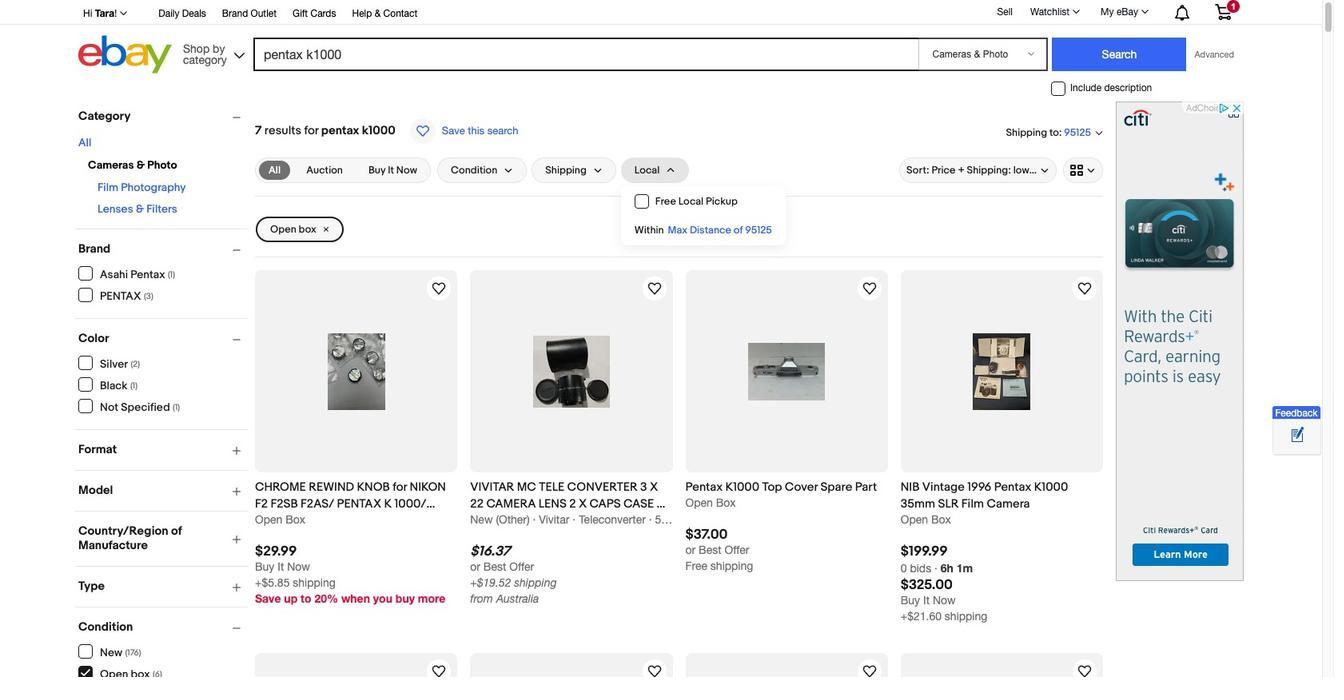 Task type: vqa. For each thing, say whether or not it's contained in the screenshot.
· inside $199.99 0 Bids · 6H 1M $325.00 Buy It Now +$21.60 Shipping
yes



Task type: locate. For each thing, give the bounding box(es) containing it.
& inside account navigation
[[375, 8, 381, 19]]

95125 inside 'shipping to : 95125'
[[1064, 127, 1091, 139]]

· down '2'
[[573, 513, 576, 526]]

main content containing $37.00
[[249, 102, 1110, 677]]

1 vertical spatial now
[[287, 561, 310, 573]]

brand left outlet
[[222, 8, 248, 19]]

1 vertical spatial &
[[136, 158, 145, 172]]

2 vertical spatial buy
[[901, 594, 920, 607]]

1 vertical spatial local
[[678, 195, 704, 208]]

0 vertical spatial new
[[470, 513, 493, 526]]

0 vertical spatial condition
[[451, 164, 497, 177]]

offer inside '$37.00 or best offer free shipping'
[[725, 544, 749, 557]]

0 vertical spatial buy
[[368, 164, 386, 177]]

converter
[[567, 480, 638, 495]]

to inside the $29.99 buy it now +$5.85 shipping save up to 20% when you buy more
[[301, 592, 311, 605]]

1 vertical spatial new
[[100, 645, 122, 659]]

condition
[[451, 164, 497, 177], [78, 620, 133, 635]]

1 vertical spatial brand
[[78, 241, 110, 257]]

open inside open box link
[[270, 223, 296, 236]]

35mm
[[901, 497, 935, 512]]

1 vertical spatial all link
[[259, 161, 290, 180]]

teleconverter
[[579, 513, 646, 526]]

offer up australia
[[509, 561, 534, 573]]

advertisement region
[[1116, 102, 1244, 581]]

now down '$325.00'
[[933, 594, 956, 607]]

country/region of manufacture
[[78, 524, 182, 553]]

None submit
[[1052, 38, 1187, 71]]

watch vivitar mc tele converter 3 x 22 camera lens 2 x caps case as new pentax k1000 image
[[645, 279, 664, 298]]

1 vertical spatial (1)
[[130, 380, 138, 390]]

0 vertical spatial to
[[1050, 126, 1059, 139]]

watch pentax k1000 top cover spare part image
[[860, 279, 879, 298]]

1 vertical spatial free
[[685, 560, 707, 573]]

cameras & photo
[[88, 158, 177, 172]]

it down k1000
[[388, 164, 394, 177]]

vivitar mc tele converter 3 x 22 camera lens 2 x caps case as new pentax k1000
[[470, 480, 672, 529]]

watch rare [unused in box] pentax k1000 35mm slr film camera silver body from japan image
[[1075, 662, 1094, 677]]

2 horizontal spatial it
[[923, 594, 930, 607]]

0 horizontal spatial 95125
[[745, 224, 772, 237]]

1 link
[[1205, 0, 1241, 23]]

1 horizontal spatial pentax
[[337, 497, 381, 512]]

buy it now
[[368, 164, 417, 177]]

shop by category button
[[176, 36, 248, 70]]

sort: price + shipping: lowest first button
[[899, 157, 1065, 183]]

brand for brand outlet
[[222, 8, 248, 19]]

shipping inside '$37.00 or best offer free shipping'
[[711, 560, 753, 573]]

shipping for shipping to : 95125
[[1006, 126, 1047, 139]]

ae1/
[[294, 513, 317, 529]]

format
[[78, 442, 117, 457]]

· inside $199.99 0 bids · 6h 1m $325.00 buy it now +$21.60 shipping
[[934, 562, 938, 575]]

· left 6h
[[934, 562, 938, 575]]

shipping up australia
[[514, 577, 557, 589]]

buy inside $199.99 0 bids · 6h 1m $325.00 buy it now +$21.60 shipping
[[901, 594, 920, 607]]

0 horizontal spatial box
[[285, 513, 305, 526]]

(1) for pentax
[[168, 269, 175, 279]]

0 horizontal spatial pentax
[[130, 267, 165, 281]]

save this search
[[442, 125, 518, 137]]

pentax
[[321, 123, 359, 138]]

or
[[685, 544, 696, 557], [470, 561, 480, 573]]

new left (176)
[[100, 645, 122, 659]]

slr
[[938, 497, 959, 512]]

1 horizontal spatial pentax
[[685, 480, 723, 495]]

0 vertical spatial local
[[635, 164, 660, 177]]

silver (2)
[[100, 357, 140, 371]]

$16.37
[[470, 544, 510, 560]]

all inside main content
[[269, 164, 281, 177]]

for up 1000/ on the bottom left
[[393, 480, 407, 495]]

open down 35mm at the bottom of page
[[901, 513, 928, 526]]

pentax k1000 top cover spare part link
[[685, 479, 888, 496]]

buy up +$21.60
[[901, 594, 920, 607]]

vivitar
[[539, 513, 570, 526]]

open up 50mm at the bottom of page
[[685, 497, 713, 509]]

film inside nib vintage 1996 pentax k1000 35mm slr film camera open box
[[962, 497, 984, 512]]

0 horizontal spatial offer
[[509, 561, 534, 573]]

buy down k1000
[[368, 164, 386, 177]]

brand up asahi
[[78, 241, 110, 257]]

(1) inside not specified (1)
[[173, 402, 180, 412]]

2 vertical spatial it
[[923, 594, 930, 607]]

1m
[[957, 562, 973, 575]]

vintage
[[922, 480, 965, 495]]

shipping down $37.00
[[711, 560, 753, 573]]

· down case
[[649, 513, 652, 526]]

my
[[1101, 6, 1114, 18]]

2 vertical spatial (1)
[[173, 402, 180, 412]]

1 horizontal spatial all link
[[259, 161, 290, 180]]

chrome
[[255, 480, 306, 495]]

chrome rewind knob for nikon f2 f2sb f2as/ pentax  k 1000/ canon ae1/ heading
[[255, 480, 446, 529]]

1 horizontal spatial for
[[393, 480, 407, 495]]

+$19.52
[[470, 577, 511, 589]]

0 vertical spatial for
[[304, 123, 319, 138]]

1 vertical spatial for
[[393, 480, 407, 495]]

photo
[[147, 158, 177, 172]]

pentax down asahi
[[100, 289, 141, 303]]

new
[[470, 513, 496, 529]]

shipping inside the $29.99 buy it now +$5.85 shipping save up to 20% when you buy more
[[293, 577, 336, 589]]

1 horizontal spatial brand
[[222, 8, 248, 19]]

95125
[[1064, 127, 1091, 139], [745, 224, 772, 237]]

1 horizontal spatial offer
[[725, 544, 749, 557]]

offer for $37.00
[[725, 544, 749, 557]]

for right the results
[[304, 123, 319, 138]]

2 horizontal spatial pentax
[[499, 513, 543, 529]]

0 horizontal spatial local
[[635, 164, 660, 177]]

1 horizontal spatial new
[[470, 513, 493, 526]]

watch chrome rewind knob for nikon f2 f2sb f2as/ pentax  k 1000/ canon ae1/ image
[[429, 279, 449, 298]]

pentax up the '(3)'
[[130, 267, 165, 281]]

1
[[1231, 2, 1236, 11]]

include
[[1070, 82, 1102, 94]]

k1000
[[362, 123, 396, 138]]

box down slr
[[931, 513, 951, 526]]

all
[[78, 136, 92, 149], [269, 164, 281, 177]]

chrome rewind knob for nikon f2 f2sb f2as/ pentax  k 1000/ canon ae1/ image
[[327, 333, 385, 410]]

0 horizontal spatial brand
[[78, 241, 110, 257]]

1 horizontal spatial condition button
[[437, 157, 527, 183]]

all link down the results
[[259, 161, 290, 180]]

open box link
[[256, 217, 344, 242]]

free up max
[[655, 195, 676, 208]]

shipping button
[[532, 157, 616, 183]]

0 horizontal spatial now
[[287, 561, 310, 573]]

1 horizontal spatial it
[[388, 164, 394, 177]]

or inside $16.37 or best offer +$19.52 shipping from australia
[[470, 561, 480, 573]]

within
[[635, 224, 664, 237]]

& down film photography link
[[136, 202, 144, 216]]

watchlist
[[1030, 6, 1070, 18]]

(1) right specified
[[173, 402, 180, 412]]

it
[[388, 164, 394, 177], [278, 561, 284, 573], [923, 594, 930, 607]]

$325.00
[[901, 577, 953, 593]]

now
[[396, 164, 417, 177], [287, 561, 310, 573], [933, 594, 956, 607]]

shipping for $37.00
[[711, 560, 753, 573]]

it inside buy it now link
[[388, 164, 394, 177]]

of down model dropdown button
[[171, 524, 182, 539]]

2 horizontal spatial box
[[931, 513, 951, 526]]

pentax
[[130, 267, 165, 281], [685, 480, 723, 495], [994, 480, 1031, 495]]

(176)
[[125, 647, 141, 657]]

first
[[1046, 164, 1065, 177]]

to right up
[[301, 592, 311, 605]]

2 horizontal spatial k1000
[[1034, 480, 1068, 495]]

save down "+$5.85"
[[255, 592, 281, 605]]

95125 right :
[[1064, 127, 1091, 139]]

1 vertical spatial pentax
[[337, 497, 381, 512]]

shipping inside dropdown button
[[545, 164, 587, 177]]

open inside pentax k1000 top cover spare part open box
[[685, 497, 713, 509]]

0 vertical spatial film
[[98, 181, 118, 194]]

shipping for shipping
[[545, 164, 587, 177]]

to up first
[[1050, 126, 1059, 139]]

offer for $16.37
[[509, 561, 534, 573]]

model button
[[78, 483, 248, 498]]

shipping right +$21.60
[[945, 610, 987, 623]]

buy inside buy it now link
[[368, 164, 386, 177]]

outlet
[[251, 8, 277, 19]]

save inside button
[[442, 125, 465, 137]]

nib vintage 1996 pentax k1000 35mm slr film camera image
[[973, 333, 1031, 410]]

x right 3
[[650, 480, 658, 495]]

2 horizontal spatial pentax
[[994, 480, 1031, 495]]

save left this
[[442, 125, 465, 137]]

open left box
[[270, 223, 296, 236]]

1 horizontal spatial of
[[734, 224, 743, 237]]

it down $29.99
[[278, 561, 284, 573]]

0 vertical spatial save
[[442, 125, 465, 137]]

pentax down camera
[[499, 513, 543, 529]]

shipping inside $16.37 or best offer +$19.52 shipping from australia
[[514, 577, 557, 589]]

1 horizontal spatial to
[[1050, 126, 1059, 139]]

condition button down save this search
[[437, 157, 527, 183]]

1 vertical spatial save
[[255, 592, 281, 605]]

from
[[470, 593, 493, 605]]

pentax
[[100, 289, 141, 303], [337, 497, 381, 512], [499, 513, 543, 529]]

2 vertical spatial now
[[933, 594, 956, 607]]

camera
[[987, 497, 1030, 512]]

best inside '$37.00 or best offer free shipping'
[[699, 544, 722, 557]]

·
[[533, 513, 536, 526], [573, 513, 576, 526], [649, 513, 652, 526], [934, 562, 938, 575]]

best inside $16.37 or best offer +$19.52 shipping from australia
[[483, 561, 506, 573]]

1 vertical spatial buy
[[255, 561, 274, 573]]

0 vertical spatial it
[[388, 164, 394, 177]]

all link
[[78, 136, 92, 149], [259, 161, 290, 180]]

of right distance
[[734, 224, 743, 237]]

buy up "+$5.85"
[[255, 561, 274, 573]]

1 vertical spatial it
[[278, 561, 284, 573]]

shipping for $29.99
[[293, 577, 336, 589]]

condition down this
[[451, 164, 497, 177]]

2 horizontal spatial buy
[[901, 594, 920, 607]]

buy
[[368, 164, 386, 177], [255, 561, 274, 573], [901, 594, 920, 607]]

0 horizontal spatial all
[[78, 136, 92, 149]]

1 horizontal spatial free
[[685, 560, 707, 573]]

it down '$325.00'
[[923, 594, 930, 607]]

local left the pickup
[[678, 195, 704, 208]]

brand outlet
[[222, 8, 277, 19]]

black
[[100, 379, 128, 392]]

gift cards link
[[293, 6, 336, 23]]

search
[[487, 125, 518, 137]]

x right '2'
[[579, 497, 587, 512]]

now down $29.99
[[287, 561, 310, 573]]

or inside '$37.00 or best offer free shipping'
[[685, 544, 696, 557]]

shipping up the 20%
[[293, 577, 336, 589]]

1 vertical spatial of
[[171, 524, 182, 539]]

or down $37.00
[[685, 544, 696, 557]]

1 horizontal spatial local
[[678, 195, 704, 208]]

color button
[[78, 331, 248, 346]]

price
[[932, 164, 956, 177]]

now down save this search button
[[396, 164, 417, 177]]

open
[[270, 223, 296, 236], [685, 497, 713, 509], [255, 513, 282, 526], [901, 513, 928, 526]]

1 vertical spatial all
[[269, 164, 281, 177]]

1 vertical spatial 95125
[[745, 224, 772, 237]]

(1) down the brand dropdown button
[[168, 269, 175, 279]]

shipping inside $199.99 0 bids · 6h 1m $325.00 buy it now +$21.60 shipping
[[945, 610, 987, 623]]

1 vertical spatial film
[[962, 497, 984, 512]]

(1) inside black (1)
[[130, 380, 138, 390]]

0 vertical spatial &
[[375, 8, 381, 19]]

it inside the $29.99 buy it now +$5.85 shipping save up to 20% when you buy more
[[278, 561, 284, 573]]

0 horizontal spatial all link
[[78, 136, 92, 149]]

1 horizontal spatial now
[[396, 164, 417, 177]]

1 horizontal spatial all
[[269, 164, 281, 177]]

my ebay
[[1101, 6, 1138, 18]]

local up free local pickup
[[635, 164, 660, 177]]

1 horizontal spatial or
[[685, 544, 696, 557]]

1 horizontal spatial film
[[962, 497, 984, 512]]

0 horizontal spatial condition button
[[78, 620, 248, 635]]

new down 22 on the left of page
[[470, 513, 493, 526]]

&
[[375, 8, 381, 19], [136, 158, 145, 172], [136, 202, 144, 216]]

1 vertical spatial to
[[301, 592, 311, 605]]

0 vertical spatial x
[[650, 480, 658, 495]]

0 horizontal spatial to
[[301, 592, 311, 605]]

pentax down knob at the bottom left
[[337, 497, 381, 512]]

(1)
[[168, 269, 175, 279], [130, 380, 138, 390], [173, 402, 180, 412]]

k1000
[[725, 480, 759, 495], [1034, 480, 1068, 495], [546, 513, 580, 529]]

0 vertical spatial offer
[[725, 544, 749, 557]]

pentax inside vivitar mc tele converter 3 x 22 camera lens 2 x caps case as new pentax k1000
[[499, 513, 543, 529]]

0 horizontal spatial of
[[171, 524, 182, 539]]

0 horizontal spatial pentax
[[100, 289, 141, 303]]

contact
[[383, 8, 418, 19]]

0 horizontal spatial new
[[100, 645, 122, 659]]

& right help on the top left
[[375, 8, 381, 19]]

3
[[640, 480, 647, 495]]

pentax inside chrome rewind knob for nikon f2 f2sb f2as/ pentax  k 1000/ canon ae1/
[[337, 497, 381, 512]]

(other)
[[496, 513, 530, 526]]

all link down the category
[[78, 136, 92, 149]]

best down $16.37 on the left bottom
[[483, 561, 506, 573]]

or down $16.37 on the left bottom
[[470, 561, 480, 573]]

0 horizontal spatial x
[[579, 497, 587, 512]]

0 horizontal spatial shipping
[[545, 164, 587, 177]]

new (176)
[[100, 645, 141, 659]]

2 horizontal spatial now
[[933, 594, 956, 607]]

account navigation
[[74, 0, 1244, 25]]

1 horizontal spatial save
[[442, 125, 465, 137]]

all down the results
[[269, 164, 281, 177]]

0 vertical spatial brand
[[222, 8, 248, 19]]

condition button
[[437, 157, 527, 183], [78, 620, 248, 635]]

k
[[384, 497, 392, 512]]

pentax up 50mm at the bottom of page
[[685, 480, 723, 495]]

new
[[470, 513, 493, 526], [100, 645, 122, 659]]

offer down $37.00
[[725, 544, 749, 557]]

shop by category banner
[[74, 0, 1244, 78]]

0 vertical spatial (1)
[[168, 269, 175, 279]]

main content
[[249, 102, 1110, 677]]

rewind
[[309, 480, 354, 495]]

0 horizontal spatial best
[[483, 561, 506, 573]]

it inside $199.99 0 bids · 6h 1m $325.00 buy it now +$21.60 shipping
[[923, 594, 930, 607]]

open down f2
[[255, 513, 282, 526]]

& for photo
[[136, 158, 145, 172]]

2 vertical spatial pentax
[[499, 513, 543, 529]]

for
[[304, 123, 319, 138], [393, 480, 407, 495]]

& left photo
[[136, 158, 145, 172]]

2 vertical spatial &
[[136, 202, 144, 216]]

offer inside $16.37 or best offer +$19.52 shipping from australia
[[509, 561, 534, 573]]

best down $37.00
[[699, 544, 722, 557]]

brand for brand
[[78, 241, 110, 257]]

up
[[284, 592, 298, 605]]

shop
[[183, 42, 210, 55]]

All selected text field
[[269, 163, 281, 177]]

0 vertical spatial all
[[78, 136, 92, 149]]

0 vertical spatial 95125
[[1064, 127, 1091, 139]]

1 horizontal spatial 95125
[[1064, 127, 1091, 139]]

0 vertical spatial or
[[685, 544, 696, 557]]

1 vertical spatial offer
[[509, 561, 534, 573]]

condition up new (176)
[[78, 620, 133, 635]]

1 horizontal spatial best
[[699, 544, 722, 557]]

(1) inside asahi pentax (1)
[[168, 269, 175, 279]]

box up $37.00
[[716, 497, 736, 509]]

brand inside account navigation
[[222, 8, 248, 19]]

1 vertical spatial best
[[483, 561, 506, 573]]

0 horizontal spatial or
[[470, 561, 480, 573]]

film down 'cameras'
[[98, 181, 118, 194]]

95125 right distance
[[745, 224, 772, 237]]

1 horizontal spatial condition
[[451, 164, 497, 177]]

condition button up (176)
[[78, 620, 248, 635]]

& for contact
[[375, 8, 381, 19]]

(1) right black
[[130, 380, 138, 390]]

now inside buy it now link
[[396, 164, 417, 177]]

pentax up camera
[[994, 480, 1031, 495]]

now inside the $29.99 buy it now +$5.85 shipping save up to 20% when you buy more
[[287, 561, 310, 573]]

1 vertical spatial or
[[470, 561, 480, 573]]

0 vertical spatial free
[[655, 195, 676, 208]]

all down the category
[[78, 136, 92, 149]]

shipping inside 'shipping to : 95125'
[[1006, 126, 1047, 139]]

new inside main content
[[470, 513, 493, 526]]

0 horizontal spatial save
[[255, 592, 281, 605]]

0 horizontal spatial buy
[[255, 561, 274, 573]]

free down $37.00
[[685, 560, 707, 573]]

you
[[373, 592, 392, 605]]

buy inside the $29.99 buy it now +$5.85 shipping save up to 20% when you buy more
[[255, 561, 274, 573]]

0 vertical spatial pentax
[[100, 289, 141, 303]]

part
[[855, 480, 877, 495]]

0 vertical spatial of
[[734, 224, 743, 237]]

0 horizontal spatial film
[[98, 181, 118, 194]]

box down 'f2sb'
[[285, 513, 305, 526]]

film down 1996 on the right
[[962, 497, 984, 512]]



Task type: describe. For each thing, give the bounding box(es) containing it.
local inside 'free local pickup' link
[[678, 195, 704, 208]]

1000/
[[394, 497, 426, 512]]

buy it now link
[[359, 161, 427, 180]]

0 horizontal spatial free
[[655, 195, 676, 208]]

film photography link
[[98, 181, 186, 194]]

0 vertical spatial condition button
[[437, 157, 527, 183]]

type
[[78, 579, 105, 594]]

new (other) · vivitar · teleconverter · 50mm
[[470, 513, 687, 526]]

6h
[[941, 562, 954, 575]]

k1000 inside vivitar mc tele converter 3 x 22 camera lens 2 x caps case as new pentax k1000
[[546, 513, 580, 529]]

hi
[[83, 8, 92, 19]]

hi tara !
[[83, 7, 117, 19]]

+$5.85
[[255, 577, 290, 589]]

help & contact
[[352, 8, 418, 19]]

by
[[213, 42, 225, 55]]

description
[[1104, 82, 1152, 94]]

7 results for pentax k1000
[[255, 123, 396, 138]]

nikon
[[410, 480, 446, 495]]

vivitar
[[470, 480, 514, 495]]

brand outlet link
[[222, 6, 277, 23]]

new for new (other) · vivitar · teleconverter · 50mm
[[470, 513, 493, 526]]

now inside $199.99 0 bids · 6h 1m $325.00 buy it now +$21.60 shipping
[[933, 594, 956, 607]]

box inside nib vintage 1996 pentax k1000 35mm slr film camera open box
[[931, 513, 951, 526]]

1 vertical spatial condition button
[[78, 620, 248, 635]]

listing options selector. gallery view selected. image
[[1070, 164, 1096, 177]]

(1) for specified
[[173, 402, 180, 412]]

condition inside dropdown button
[[451, 164, 497, 177]]

bids
[[910, 562, 931, 575]]

k1000 inside pentax k1000 top cover spare part open box
[[725, 480, 759, 495]]

· left vivitar
[[533, 513, 536, 526]]

best for $37.00
[[699, 544, 722, 557]]

$16.37 or best offer +$19.52 shipping from australia
[[470, 544, 557, 605]]

tara
[[95, 7, 114, 19]]

watchlist link
[[1022, 2, 1087, 22]]

distance
[[690, 224, 731, 237]]

pentax inside nib vintage 1996 pentax k1000 35mm slr film camera open box
[[994, 480, 1031, 495]]

pentax k1000 top cover spare part heading
[[685, 480, 877, 495]]

1 vertical spatial x
[[579, 497, 587, 512]]

$199.99 0 bids · 6h 1m $325.00 buy it now +$21.60 shipping
[[901, 544, 987, 623]]

asahi
[[100, 267, 128, 281]]

pentax inside pentax k1000 top cover spare part open box
[[685, 480, 723, 495]]

20%
[[315, 592, 338, 605]]

mc
[[517, 480, 536, 495]]

help
[[352, 8, 372, 19]]

watch smc pentax-m 40mm 2.8 pancake objektiv für pentax k1000 km mx me super top image
[[860, 662, 879, 677]]

when
[[341, 592, 370, 605]]

nib vintage 1996 pentax k1000 35mm slr film camera heading
[[901, 480, 1068, 512]]

deals
[[182, 8, 206, 19]]

lenses
[[98, 202, 133, 216]]

1 vertical spatial condition
[[78, 620, 133, 635]]

k1000 inside nib vintage 1996 pentax k1000 35mm slr film camera open box
[[1034, 480, 1068, 495]]

nib
[[901, 480, 920, 495]]

tele
[[539, 480, 565, 495]]

watch rare [unused in box] pentax k1000 35mm slr film camera silver body from japan image
[[645, 662, 664, 677]]

camera
[[486, 497, 536, 512]]

none submit inside shop by category banner
[[1052, 38, 1187, 71]]

22
[[470, 497, 484, 512]]

1996
[[967, 480, 992, 495]]

for inside chrome rewind knob for nikon f2 f2sb f2as/ pentax  k 1000/ canon ae1/
[[393, 480, 407, 495]]

buy
[[396, 592, 415, 605]]

7
[[255, 123, 262, 138]]

within max distance of 95125
[[635, 224, 772, 237]]

& inside film photography lenses & filters
[[136, 202, 144, 216]]

australia
[[496, 593, 539, 605]]

auction
[[306, 164, 343, 177]]

silver
[[100, 357, 128, 371]]

or for $37.00
[[685, 544, 696, 557]]

free inside '$37.00 or best offer free shipping'
[[685, 560, 707, 573]]

open box
[[270, 223, 316, 236]]

ebay
[[1117, 6, 1138, 18]]

case
[[624, 497, 654, 512]]

to inside 'shipping to : 95125'
[[1050, 126, 1059, 139]]

Search for anything text field
[[256, 39, 916, 70]]

0 horizontal spatial for
[[304, 123, 319, 138]]

of inside country/region of manufacture
[[171, 524, 182, 539]]

brand button
[[78, 241, 248, 257]]

new for new (176)
[[100, 645, 122, 659]]

vivitar mc tele converter 3 x 22 camera lens 2 x caps case as new pentax k1000 heading
[[470, 480, 672, 529]]

vivitar mc tele converter 3 x 22 camera lens 2 x caps case as new pentax k1000 link
[[470, 479, 673, 529]]

manufacture
[[78, 538, 148, 553]]

lowest
[[1013, 164, 1044, 177]]

vivitar mc tele converter 3 x 22 camera lens 2 x caps case as new pentax k1000 image
[[533, 335, 610, 407]]

box inside pentax k1000 top cover spare part open box
[[716, 497, 736, 509]]

daily deals link
[[158, 6, 206, 23]]

max
[[668, 224, 687, 237]]

nib vintage 1996 pentax k1000 35mm slr film camera link
[[901, 479, 1103, 513]]

country/region
[[78, 524, 168, 539]]

f2sb
[[271, 497, 298, 512]]

format button
[[78, 442, 248, 457]]

help & contact link
[[352, 6, 418, 23]]

black (1)
[[100, 379, 138, 392]]

country/region of manufacture button
[[78, 524, 248, 553]]

pickup
[[706, 195, 738, 208]]

f2as/
[[301, 497, 334, 512]]

chrome rewind knob for nikon f2 f2sb f2as/ pentax  k 1000/ canon ae1/
[[255, 480, 446, 529]]

results
[[264, 123, 301, 138]]

color
[[78, 331, 109, 346]]

my ebay link
[[1092, 2, 1156, 22]]

save inside the $29.99 buy it now +$5.85 shipping save up to 20% when you buy more
[[255, 592, 281, 605]]

category
[[78, 109, 131, 124]]

open inside nib vintage 1996 pentax k1000 35mm slr film camera open box
[[901, 513, 928, 526]]

pentax k1000 top cover spare part image
[[748, 343, 825, 400]]

1 horizontal spatial x
[[650, 480, 658, 495]]

chrome rewind knob for nikon f2 f2sb f2as/ pentax  k 1000/ canon ae1/ link
[[255, 479, 457, 529]]

save this search button
[[405, 118, 523, 145]]

free local pickup link
[[622, 187, 785, 216]]

shipping for $16.37
[[514, 577, 557, 589]]

box
[[299, 223, 316, 236]]

or for $16.37
[[470, 561, 480, 573]]

watch rare [unused] pentax pentx k1000 35mm slr film camera body  & lenses bundle image
[[429, 662, 449, 677]]

film photography lenses & filters
[[98, 181, 186, 216]]

watch nib vintage 1996 pentax k1000 35mm slr film camera image
[[1075, 279, 1094, 298]]

film inside film photography lenses & filters
[[98, 181, 118, 194]]

shop by category
[[183, 42, 227, 66]]

+$21.60
[[901, 610, 942, 623]]

best for $16.37
[[483, 561, 506, 573]]

sell link
[[990, 6, 1020, 17]]

$29.99 buy it now +$5.85 shipping save up to 20% when you buy more
[[255, 544, 446, 605]]

sell
[[997, 6, 1013, 17]]

cameras
[[88, 158, 134, 172]]

$37.00
[[685, 527, 728, 543]]

local inside local dropdown button
[[635, 164, 660, 177]]



